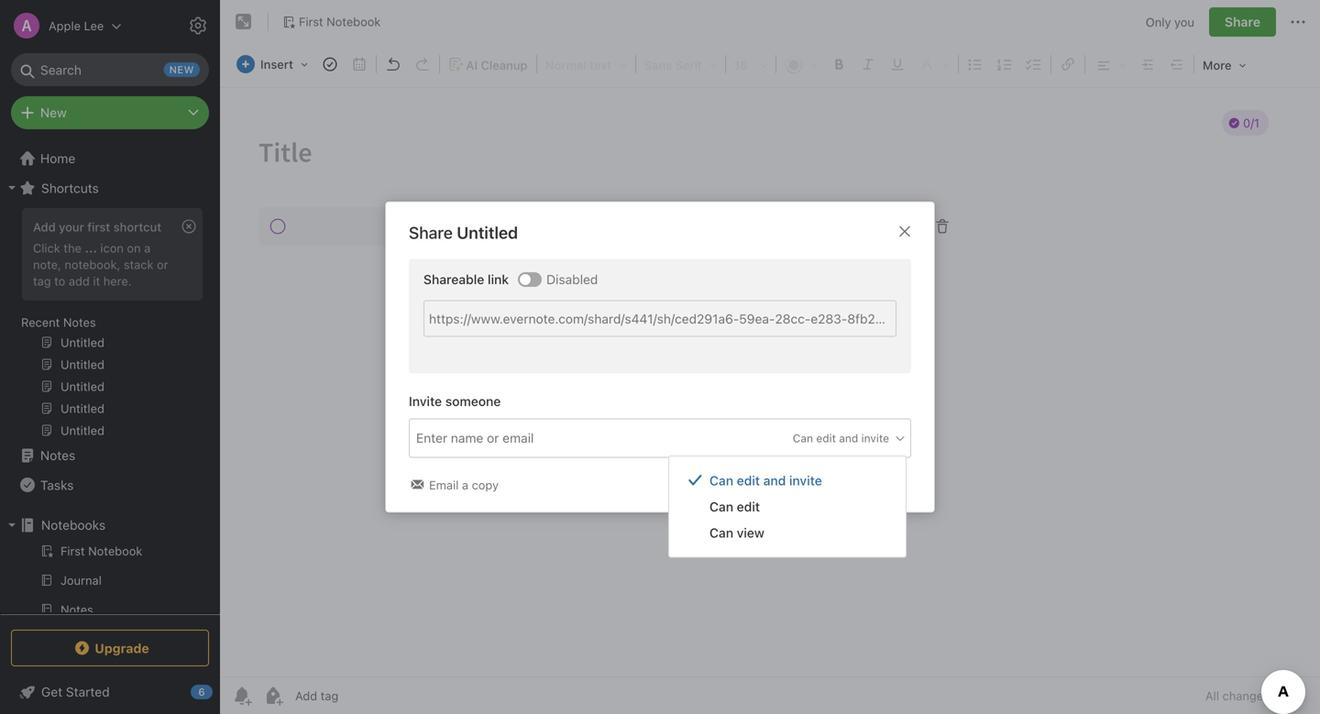 Task type: vqa. For each thing, say whether or not it's contained in the screenshot.
the Can related to Can view link
yes



Task type: describe. For each thing, give the bounding box(es) containing it.
can edit and invite inside dropdown list menu
[[710, 473, 822, 488]]

someone
[[445, 394, 501, 409]]

undo image
[[380, 51, 406, 77]]

click
[[33, 241, 60, 255]]

1 vertical spatial edit
[[737, 473, 760, 488]]

font size image
[[728, 51, 774, 77]]

insert image
[[232, 51, 314, 77]]

heading level image
[[539, 51, 634, 77]]

email a copy button
[[409, 476, 502, 494]]

and inside field
[[839, 432, 859, 445]]

highlight image
[[912, 51, 956, 77]]

only you
[[1146, 15, 1195, 29]]

can edit
[[710, 499, 760, 514]]

task image
[[317, 51, 343, 77]]

notebooks
[[41, 518, 106, 533]]

recent notes
[[21, 315, 96, 329]]

first notebook button
[[276, 9, 387, 35]]

shared link switcher image
[[520, 274, 531, 285]]

saved
[[1273, 689, 1306, 703]]

notebook,
[[65, 258, 120, 271]]

add tag image
[[262, 685, 284, 707]]

to
[[54, 274, 65, 288]]

Select permission field
[[757, 430, 907, 446]]

0 vertical spatial notes
[[63, 315, 96, 329]]

...
[[85, 241, 97, 255]]

first notebook
[[299, 15, 381, 29]]

can view link
[[669, 520, 906, 546]]

notes inside notes link
[[40, 448, 75, 463]]

the
[[64, 241, 82, 255]]

disabled
[[547, 272, 598, 287]]

can edit and invite inside field
[[793, 432, 889, 445]]

new button
[[11, 96, 209, 129]]

stack
[[124, 258, 154, 271]]

add your first shortcut
[[33, 220, 162, 234]]

add a reminder image
[[231, 685, 253, 707]]

home
[[40, 151, 75, 166]]

Note Editor text field
[[220, 88, 1320, 677]]

add
[[69, 274, 90, 288]]

notebook
[[327, 15, 381, 29]]

shortcuts button
[[0, 173, 212, 203]]

shareable link
[[424, 272, 509, 287]]

invite someone
[[409, 394, 501, 409]]

notebooks link
[[0, 511, 212, 540]]

dropdown list menu
[[669, 468, 906, 546]]

home link
[[0, 144, 220, 173]]

close image
[[894, 221, 916, 243]]

new
[[40, 105, 67, 120]]

first
[[299, 15, 323, 29]]

first
[[87, 220, 110, 234]]

email a copy
[[429, 478, 499, 492]]

share for share untitled
[[409, 223, 453, 243]]

all
[[1206, 689, 1219, 703]]

shortcut
[[113, 220, 162, 234]]

upgrade
[[95, 641, 149, 656]]

on
[[127, 241, 141, 255]]

share button
[[1209, 7, 1276, 37]]

invite inside field
[[862, 432, 889, 445]]

notes link
[[0, 441, 212, 470]]

more image
[[1197, 51, 1253, 77]]

2 group from the top
[[0, 540, 212, 657]]

share untitled
[[409, 223, 518, 243]]

invite
[[409, 394, 442, 409]]

expand note image
[[233, 11, 255, 33]]

tasks button
[[0, 470, 212, 500]]

Shared URL text field
[[424, 300, 897, 337]]

shareable
[[424, 272, 484, 287]]

your
[[59, 220, 84, 234]]

can for can edit link at the bottom right of page
[[710, 499, 734, 514]]



Task type: locate. For each thing, give the bounding box(es) containing it.
can edit link
[[669, 494, 906, 520]]

it
[[93, 274, 100, 288]]

notes
[[63, 315, 96, 329], [40, 448, 75, 463]]

1 horizontal spatial invite
[[862, 432, 889, 445]]

0 vertical spatial edit
[[816, 432, 836, 445]]

notes right recent
[[63, 315, 96, 329]]

1 horizontal spatial and
[[839, 432, 859, 445]]

2 vertical spatial edit
[[737, 499, 760, 514]]

can view
[[710, 525, 765, 540]]

1 vertical spatial share
[[409, 223, 453, 243]]

invite inside dropdown list menu
[[789, 473, 822, 488]]

can up can view
[[710, 499, 734, 514]]

here.
[[103, 274, 132, 288]]

edit for can edit and invite field
[[816, 432, 836, 445]]

a left copy
[[462, 478, 469, 492]]

1 horizontal spatial share
[[1225, 14, 1261, 29]]

edit
[[816, 432, 836, 445], [737, 473, 760, 488], [737, 499, 760, 514]]

a right on
[[144, 241, 151, 255]]

upgrade button
[[11, 630, 209, 667]]

edit up view in the bottom of the page
[[737, 499, 760, 514]]

a inside button
[[462, 478, 469, 492]]

a inside icon on a note, notebook, stack or tag to add it here.
[[144, 241, 151, 255]]

invite
[[862, 432, 889, 445], [789, 473, 822, 488]]

note,
[[33, 258, 61, 271]]

1 vertical spatial can edit and invite
[[710, 473, 822, 488]]

share for share
[[1225, 14, 1261, 29]]

tree
[[0, 144, 220, 714]]

can up can edit
[[710, 473, 734, 488]]

1 horizontal spatial a
[[462, 478, 469, 492]]

only
[[1146, 15, 1171, 29]]

share inside button
[[1225, 14, 1261, 29]]

note window element
[[220, 0, 1320, 714]]

0 vertical spatial invite
[[862, 432, 889, 445]]

1 vertical spatial a
[[462, 478, 469, 492]]

a
[[144, 241, 151, 255], [462, 478, 469, 492]]

or
[[157, 258, 168, 271]]

group
[[0, 203, 212, 448], [0, 540, 212, 657]]

edit for can edit link at the bottom right of page
[[737, 499, 760, 514]]

add
[[33, 220, 56, 234]]

0 vertical spatial and
[[839, 432, 859, 445]]

all changes saved
[[1206, 689, 1306, 703]]

0 horizontal spatial invite
[[789, 473, 822, 488]]

edit inside field
[[816, 432, 836, 445]]

can edit and invite link
[[669, 468, 906, 494]]

you
[[1175, 15, 1195, 29]]

0 vertical spatial group
[[0, 203, 212, 448]]

Search text field
[[24, 53, 196, 86]]

None search field
[[24, 53, 196, 86]]

link
[[488, 272, 509, 287]]

notes up tasks
[[40, 448, 75, 463]]

can edit and invite
[[793, 432, 889, 445], [710, 473, 822, 488]]

tag
[[33, 274, 51, 288]]

can up the can edit and invite link
[[793, 432, 813, 445]]

recent
[[21, 315, 60, 329]]

settings image
[[187, 15, 209, 37]]

1 vertical spatial group
[[0, 540, 212, 657]]

can edit and invite up the can edit and invite link
[[793, 432, 889, 445]]

click the ...
[[33, 241, 97, 255]]

icon on a note, notebook, stack or tag to add it here.
[[33, 241, 168, 288]]

font family image
[[638, 51, 723, 77]]

edit up the can edit and invite link
[[816, 432, 836, 445]]

icon
[[100, 241, 124, 255]]

and up the can edit and invite link
[[839, 432, 859, 445]]

share
[[1225, 14, 1261, 29], [409, 223, 453, 243]]

tree containing home
[[0, 144, 220, 714]]

1 vertical spatial invite
[[789, 473, 822, 488]]

share up the more image
[[1225, 14, 1261, 29]]

expand notebooks image
[[5, 518, 19, 533]]

1 group from the top
[[0, 203, 212, 448]]

tasks
[[40, 477, 74, 493]]

0 vertical spatial a
[[144, 241, 151, 255]]

can inside field
[[793, 432, 813, 445]]

can for can edit and invite field
[[793, 432, 813, 445]]

Add tag field
[[414, 428, 635, 448]]

0 horizontal spatial share
[[409, 223, 453, 243]]

can for can view link
[[710, 525, 734, 540]]

shortcuts
[[41, 180, 99, 196]]

and up can edit link at the bottom right of page
[[764, 473, 786, 488]]

alignment image
[[1087, 51, 1133, 77]]

can edit and invite up can edit link at the bottom right of page
[[710, 473, 822, 488]]

view
[[737, 525, 765, 540]]

changes
[[1223, 689, 1270, 703]]

0 vertical spatial can edit and invite
[[793, 432, 889, 445]]

0 horizontal spatial a
[[144, 241, 151, 255]]

font color image
[[778, 51, 824, 77]]

and
[[839, 432, 859, 445], [764, 473, 786, 488]]

can
[[793, 432, 813, 445], [710, 473, 734, 488], [710, 499, 734, 514], [710, 525, 734, 540]]

edit up can edit
[[737, 473, 760, 488]]

0 vertical spatial share
[[1225, 14, 1261, 29]]

and inside dropdown list menu
[[764, 473, 786, 488]]

copy
[[472, 478, 499, 492]]

1 vertical spatial notes
[[40, 448, 75, 463]]

can left view in the bottom of the page
[[710, 525, 734, 540]]

email
[[429, 478, 459, 492]]

group containing add your first shortcut
[[0, 203, 212, 448]]

0 horizontal spatial and
[[764, 473, 786, 488]]

1 vertical spatial and
[[764, 473, 786, 488]]

untitled
[[457, 223, 518, 243]]

share up shareable
[[409, 223, 453, 243]]



